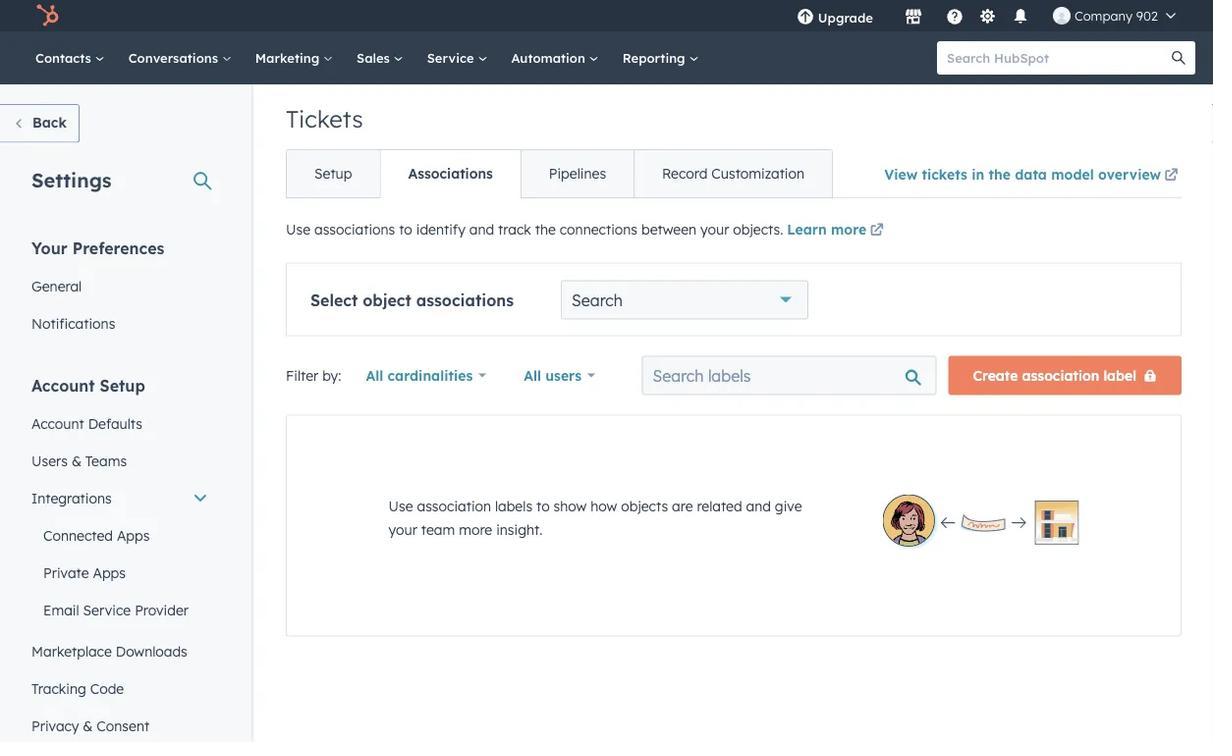 Task type: describe. For each thing, give the bounding box(es) containing it.
search button
[[561, 280, 809, 320]]

team
[[421, 521, 455, 538]]

integrations button
[[20, 480, 220, 517]]

users & teams link
[[20, 443, 220, 480]]

private
[[43, 564, 89, 582]]

notifications
[[31, 315, 115, 332]]

object
[[363, 290, 411, 310]]

notifications image
[[1012, 9, 1029, 27]]

users & teams
[[31, 452, 127, 470]]

view tickets in the data model overview link
[[884, 153, 1182, 197]]

notifications link
[[20, 305, 220, 342]]

privacy
[[31, 718, 79, 735]]

setup inside account setup element
[[100, 376, 145, 395]]

in
[[972, 166, 984, 183]]

teams
[[85, 452, 127, 470]]

cardinalities
[[388, 367, 473, 384]]

contacts
[[35, 50, 95, 66]]

consent
[[97, 718, 149, 735]]

settings image
[[979, 8, 996, 26]]

marketplace
[[31, 643, 112, 660]]

your inside use association labels to show how objects are related and give your team more insight.
[[389, 521, 417, 538]]

hubspot image
[[35, 4, 59, 28]]

902
[[1136, 7, 1158, 24]]

create association label
[[973, 367, 1137, 384]]

downloads
[[116, 643, 187, 660]]

marketing link
[[243, 31, 345, 84]]

your
[[31, 238, 68, 258]]

0 vertical spatial more
[[831, 221, 867, 238]]

Search HubSpot search field
[[937, 41, 1178, 75]]

defaults
[[88, 415, 142, 432]]

and inside use association labels to show how objects are related and give your team more insight.
[[746, 498, 771, 515]]

code
[[90, 680, 124, 697]]

create
[[973, 367, 1018, 384]]

help button
[[938, 0, 971, 31]]

provider
[[135, 602, 189, 619]]

navigation containing setup
[[286, 149, 833, 198]]

mateo roberts image
[[1053, 7, 1071, 25]]

& for users
[[72, 452, 81, 470]]

connected apps link
[[20, 517, 220, 555]]

customization
[[712, 165, 805, 182]]

create association label button
[[948, 356, 1182, 395]]

give
[[775, 498, 802, 515]]

filter by:
[[286, 367, 341, 384]]

settings
[[31, 167, 112, 192]]

label
[[1104, 367, 1137, 384]]

preferences
[[72, 238, 164, 258]]

marketing
[[255, 50, 323, 66]]

connected apps
[[43, 527, 150, 544]]

privacy & consent link
[[20, 708, 220, 743]]

all users
[[524, 367, 582, 384]]

learn more link
[[787, 220, 887, 243]]

service link
[[415, 31, 499, 84]]

integrations
[[31, 490, 112, 507]]

tracking code
[[31, 680, 124, 697]]

0 vertical spatial associations
[[314, 221, 395, 238]]

association for create
[[1022, 367, 1100, 384]]

record
[[662, 165, 708, 182]]

by:
[[322, 367, 341, 384]]

account for account setup
[[31, 376, 95, 395]]

& for privacy
[[83, 718, 93, 735]]

all cardinalities
[[366, 367, 473, 384]]

use association labels to show how objects are related and give your team more insight.
[[389, 498, 802, 538]]

between
[[641, 221, 697, 238]]

automation link
[[499, 31, 611, 84]]

privacy & consent
[[31, 718, 149, 735]]

0 vertical spatial to
[[399, 221, 412, 238]]

tracking
[[31, 680, 86, 697]]

marketplace downloads
[[31, 643, 187, 660]]

0 horizontal spatial and
[[469, 221, 494, 238]]

select
[[310, 290, 358, 310]]

pipelines link
[[520, 150, 634, 197]]

setup inside setup link
[[314, 165, 352, 182]]

more inside use association labels to show how objects are related and give your team more insight.
[[459, 521, 492, 538]]

search
[[572, 290, 623, 310]]

account setup element
[[20, 375, 220, 743]]

associations link
[[380, 150, 520, 197]]

settings link
[[975, 5, 1000, 26]]

back link
[[0, 104, 79, 143]]

learn more
[[787, 221, 867, 238]]

related
[[697, 498, 742, 515]]

apps for private apps
[[93, 564, 126, 582]]

email
[[43, 602, 79, 619]]

reporting link
[[611, 31, 711, 84]]

are
[[672, 498, 693, 515]]

company
[[1075, 7, 1133, 24]]

overview
[[1098, 166, 1161, 183]]

associations
[[408, 165, 493, 182]]

1 vertical spatial associations
[[416, 290, 514, 310]]

notifications button
[[1004, 0, 1037, 31]]

your preferences element
[[20, 237, 220, 342]]

link opens in a new window image inside learn more link
[[870, 224, 884, 238]]

all cardinalities button
[[353, 356, 499, 395]]



Task type: vqa. For each thing, say whether or not it's contained in the screenshot.
the account.
no



Task type: locate. For each thing, give the bounding box(es) containing it.
0 horizontal spatial service
[[83, 602, 131, 619]]

select object associations
[[310, 290, 514, 310]]

1 horizontal spatial setup
[[314, 165, 352, 182]]

connections
[[560, 221, 638, 238]]

and left give
[[746, 498, 771, 515]]

all
[[366, 367, 383, 384], [524, 367, 541, 384]]

use for use association labels to show how objects are related and give your team more insight.
[[389, 498, 413, 515]]

2 link opens in a new window image from the top
[[1165, 169, 1178, 183]]

1 horizontal spatial more
[[831, 221, 867, 238]]

insight.
[[496, 521, 543, 538]]

0 vertical spatial use
[[286, 221, 310, 238]]

account up account defaults
[[31, 376, 95, 395]]

setup
[[314, 165, 352, 182], [100, 376, 145, 395]]

& right privacy
[[83, 718, 93, 735]]

1 horizontal spatial associations
[[416, 290, 514, 310]]

hubspot link
[[24, 4, 74, 28]]

the right in
[[989, 166, 1011, 183]]

all right by:
[[366, 367, 383, 384]]

navigation
[[286, 149, 833, 198]]

all for all users
[[524, 367, 541, 384]]

marketplace downloads link
[[20, 633, 220, 670]]

0 vertical spatial the
[[989, 166, 1011, 183]]

1 horizontal spatial service
[[427, 50, 478, 66]]

more right the learn
[[831, 221, 867, 238]]

objects
[[621, 498, 668, 515]]

use for use associations to identify and track the connections between your objects.
[[286, 221, 310, 238]]

1 horizontal spatial and
[[746, 498, 771, 515]]

setup link
[[287, 150, 380, 197]]

1 vertical spatial use
[[389, 498, 413, 515]]

account setup
[[31, 376, 145, 395]]

1 horizontal spatial use
[[389, 498, 413, 515]]

0 horizontal spatial &
[[72, 452, 81, 470]]

association inside use association labels to show how objects are related and give your team more insight.
[[417, 498, 491, 515]]

apps for connected apps
[[117, 527, 150, 544]]

menu containing company 902
[[783, 0, 1190, 31]]

pipelines
[[549, 165, 606, 182]]

1 horizontal spatial all
[[524, 367, 541, 384]]

account defaults
[[31, 415, 142, 432]]

contacts link
[[24, 31, 117, 84]]

0 horizontal spatial the
[[535, 221, 556, 238]]

back
[[32, 114, 67, 131]]

0 vertical spatial service
[[427, 50, 478, 66]]

1 all from the left
[[366, 367, 383, 384]]

company 902 button
[[1041, 0, 1188, 31]]

1 vertical spatial more
[[459, 521, 492, 538]]

account defaults link
[[20, 405, 220, 443]]

to
[[399, 221, 412, 238], [536, 498, 550, 515]]

all for all cardinalities
[[366, 367, 383, 384]]

service
[[427, 50, 478, 66], [83, 602, 131, 619]]

0 vertical spatial &
[[72, 452, 81, 470]]

your preferences
[[31, 238, 164, 258]]

filter
[[286, 367, 319, 384]]

use
[[286, 221, 310, 238], [389, 498, 413, 515]]

1 vertical spatial setup
[[100, 376, 145, 395]]

apps up email service provider
[[93, 564, 126, 582]]

view
[[884, 166, 918, 183]]

conversations link
[[117, 31, 243, 84]]

upgrade
[[818, 9, 873, 26]]

to left show on the bottom left
[[536, 498, 550, 515]]

Search labels search field
[[642, 356, 937, 395]]

to inside use association labels to show how objects are related and give your team more insight.
[[536, 498, 550, 515]]

all users button
[[511, 356, 608, 395]]

view tickets in the data model overview
[[884, 166, 1161, 183]]

all inside popup button
[[366, 367, 383, 384]]

1 vertical spatial your
[[389, 521, 417, 538]]

0 vertical spatial and
[[469, 221, 494, 238]]

1 link opens in a new window image from the top
[[1165, 164, 1178, 188]]

1 link opens in a new window image from the top
[[870, 220, 884, 243]]

account up 'users'
[[31, 415, 84, 432]]

1 vertical spatial the
[[535, 221, 556, 238]]

associations down setup link
[[314, 221, 395, 238]]

0 vertical spatial your
[[700, 221, 729, 238]]

0 vertical spatial association
[[1022, 367, 1100, 384]]

0 vertical spatial setup
[[314, 165, 352, 182]]

general
[[31, 278, 82, 295]]

account
[[31, 376, 95, 395], [31, 415, 84, 432]]

1 vertical spatial and
[[746, 498, 771, 515]]

connected
[[43, 527, 113, 544]]

1 vertical spatial service
[[83, 602, 131, 619]]

marketplaces image
[[905, 9, 922, 27]]

associations down identify
[[416, 290, 514, 310]]

record customization
[[662, 165, 805, 182]]

users
[[31, 452, 68, 470]]

2 all from the left
[[524, 367, 541, 384]]

2 account from the top
[[31, 415, 84, 432]]

1 vertical spatial &
[[83, 718, 93, 735]]

1 vertical spatial association
[[417, 498, 491, 515]]

and left track
[[469, 221, 494, 238]]

show
[[554, 498, 587, 515]]

and
[[469, 221, 494, 238], [746, 498, 771, 515]]

1 horizontal spatial the
[[989, 166, 1011, 183]]

help image
[[946, 9, 964, 27]]

apps down integrations button at left bottom
[[117, 527, 150, 544]]

the inside view tickets in the data model overview link
[[989, 166, 1011, 183]]

&
[[72, 452, 81, 470], [83, 718, 93, 735]]

link opens in a new window image
[[870, 220, 884, 243], [870, 224, 884, 238]]

conversations
[[128, 50, 222, 66]]

labels
[[495, 498, 533, 515]]

all inside all users popup button
[[524, 367, 541, 384]]

service down private apps link at the bottom left of the page
[[83, 602, 131, 619]]

track
[[498, 221, 531, 238]]

1 horizontal spatial your
[[700, 221, 729, 238]]

learn
[[787, 221, 827, 238]]

tickets
[[922, 166, 967, 183]]

service inside account setup element
[[83, 602, 131, 619]]

service right the sales link
[[427, 50, 478, 66]]

association
[[1022, 367, 1100, 384], [417, 498, 491, 515]]

0 horizontal spatial associations
[[314, 221, 395, 238]]

association for use
[[417, 498, 491, 515]]

link opens in a new window image
[[1165, 164, 1178, 188], [1165, 169, 1178, 183]]

association inside button
[[1022, 367, 1100, 384]]

1 vertical spatial apps
[[93, 564, 126, 582]]

0 horizontal spatial to
[[399, 221, 412, 238]]

search button
[[1162, 41, 1195, 75]]

use inside use association labels to show how objects are related and give your team more insight.
[[389, 498, 413, 515]]

1 vertical spatial account
[[31, 415, 84, 432]]

1 vertical spatial to
[[536, 498, 550, 515]]

tracking code link
[[20, 670, 220, 708]]

more right team
[[459, 521, 492, 538]]

marketplaces button
[[893, 0, 934, 31]]

0 horizontal spatial setup
[[100, 376, 145, 395]]

the right track
[[535, 221, 556, 238]]

record customization link
[[634, 150, 832, 197]]

all left users
[[524, 367, 541, 384]]

automation
[[511, 50, 589, 66]]

account for account defaults
[[31, 415, 84, 432]]

tickets
[[286, 104, 363, 134]]

0 horizontal spatial your
[[389, 521, 417, 538]]

0 horizontal spatial more
[[459, 521, 492, 538]]

2 link opens in a new window image from the top
[[870, 224, 884, 238]]

1 horizontal spatial to
[[536, 498, 550, 515]]

your left team
[[389, 521, 417, 538]]

setup down the tickets
[[314, 165, 352, 182]]

association up team
[[417, 498, 491, 515]]

1 account from the top
[[31, 376, 95, 395]]

email service provider link
[[20, 592, 220, 629]]

search image
[[1172, 51, 1186, 65]]

0 horizontal spatial use
[[286, 221, 310, 238]]

how
[[591, 498, 617, 515]]

association left label
[[1022, 367, 1100, 384]]

1 horizontal spatial &
[[83, 718, 93, 735]]

0 vertical spatial account
[[31, 376, 95, 395]]

to left identify
[[399, 221, 412, 238]]

private apps link
[[20, 555, 220, 592]]

upgrade image
[[796, 9, 814, 27]]

identify
[[416, 221, 465, 238]]

objects.
[[733, 221, 783, 238]]

0 vertical spatial apps
[[117, 527, 150, 544]]

more
[[831, 221, 867, 238], [459, 521, 492, 538]]

menu
[[783, 0, 1190, 31]]

setup up the account defaults link
[[100, 376, 145, 395]]

the
[[989, 166, 1011, 183], [535, 221, 556, 238]]

0 horizontal spatial all
[[366, 367, 383, 384]]

0 horizontal spatial association
[[417, 498, 491, 515]]

& right 'users'
[[72, 452, 81, 470]]

associations
[[314, 221, 395, 238], [416, 290, 514, 310]]

company 902
[[1075, 7, 1158, 24]]

general link
[[20, 268, 220, 305]]

sales link
[[345, 31, 415, 84]]

1 horizontal spatial association
[[1022, 367, 1100, 384]]

your left objects.
[[700, 221, 729, 238]]

private apps
[[43, 564, 126, 582]]

use associations to identify and track the connections between your objects.
[[286, 221, 787, 238]]



